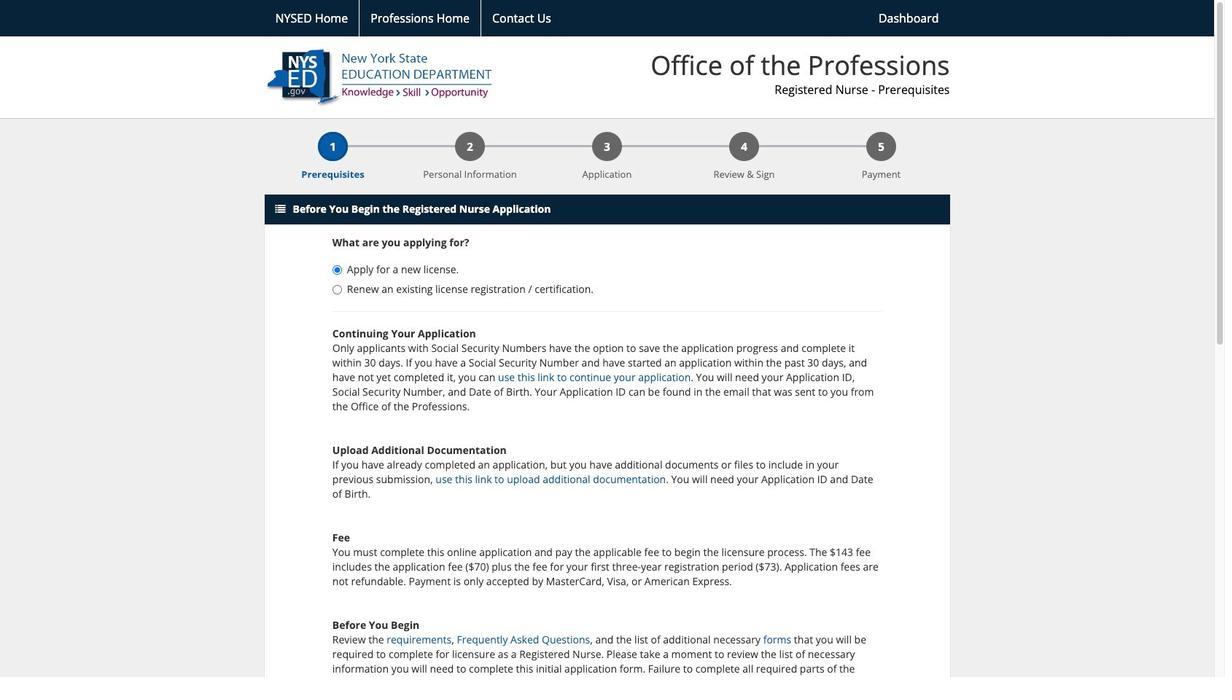 Task type: describe. For each thing, give the bounding box(es) containing it.
list image
[[275, 204, 286, 215]]



Task type: vqa. For each thing, say whether or not it's contained in the screenshot.
radio
yes



Task type: locate. For each thing, give the bounding box(es) containing it.
None radio
[[332, 285, 342, 295]]

None radio
[[332, 266, 342, 275]]



